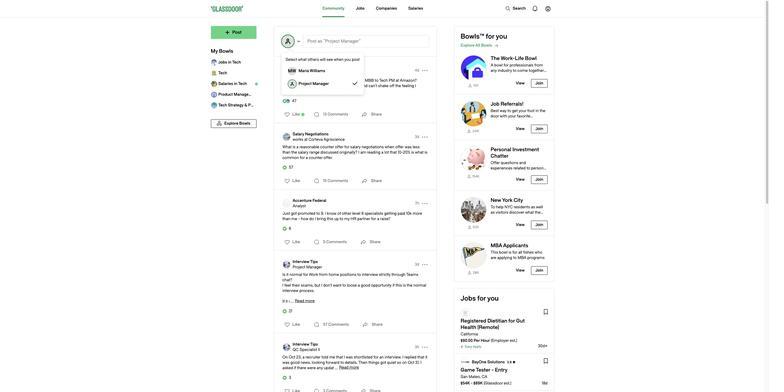 Task type: describe. For each thing, give the bounding box(es) containing it.
0 horizontal spatial salary
[[298, 150, 309, 155]]

1 offer from the left
[[335, 145, 344, 150]]

your
[[299, 78, 307, 83]]

feel
[[285, 284, 291, 288]]

for inside registered dietitian for gut health (remote) california $90.00 per hour (employer est.)
[[509, 318, 515, 324]]

tech left strategy
[[218, 103, 227, 108]]

1 vertical spatial counter
[[309, 156, 323, 160]]

... inside on oct 23, a recruiter told me that i was shortlisted for an interview. i replied that it was good news, looking forward to details. then things got quiet so on oct 31, i asked if there were any updat ...
[[335, 366, 338, 371]]

product inside tech strategy & product link
[[248, 103, 263, 108]]

read more for were
[[339, 366, 359, 370]]

my bowls
[[211, 48, 233, 54]]

good inside is it normal for work from home positions to interview strictly through teams chat? i feel their scams, but i don't want to loose a good opportunity if this is the normal interview process. if it i ...
[[361, 284, 370, 288]]

1 vertical spatial years
[[303, 89, 312, 94]]

to left join
[[309, 84, 313, 88]]

i right the 9. on the left of page
[[325, 212, 326, 216]]

told
[[322, 356, 329, 360]]

tech up management
[[238, 82, 247, 86]]

1 like button from the top
[[281, 110, 302, 119]]

any inside the work-life bowl a bowl for professionals from any industry to come together and discuss the day-to-day happenings of work-life.
[[491, 68, 497, 73]]

the
[[491, 56, 500, 61]]

0 vertical spatial it
[[287, 273, 289, 277]]

is inside is it normal for work from home positions to interview strictly through teams chat? i feel their scams, but i don't want to loose a good opportunity if this is the normal interview process. if it i ...
[[403, 284, 406, 288]]

range
[[310, 150, 320, 155]]

teams
[[407, 273, 419, 277]]

the inside what is a reasonable counter offer for salary negotiations when offer was less than the salary range discussed originally? i am reading a lot that 10-20% is what is common for a counter offer.
[[292, 150, 297, 155]]

an
[[380, 356, 384, 360]]

to inside new york city to help nyc residents as well as visitors discover what the world's most popular city has to offer!
[[544, 216, 547, 220]]

1 horizontal spatial normal
[[414, 284, 427, 288]]

personal
[[531, 166, 547, 171]]

for inside mba applicants this bowl is for all fishes who are applying to mba programs
[[513, 251, 518, 255]]

dietitian
[[488, 318, 508, 324]]

read more button for were
[[339, 366, 359, 370]]

3h link
[[415, 345, 420, 350]]

post
[[352, 57, 360, 62]]

life
[[515, 56, 524, 61]]

see
[[327, 57, 333, 62]]

explore all bowls link
[[461, 42, 554, 49]]

bowl inside the work-life bowl a bowl for professionals from any industry to come together and discuss the day-to-day happenings of work-life.
[[495, 63, 503, 68]]

health
[[461, 325, 477, 331]]

a inside just got promoted to 9. i know of other level 9 specialists getting paid 10k more than me - how do i bring this up to my hr partner for a raise?
[[377, 217, 379, 222]]

like for salary negotiations
[[293, 179, 300, 183]]

0 vertical spatial oct
[[289, 356, 295, 360]]

0 horizontal spatial consulting
[[293, 66, 313, 70]]

project manager menu item
[[286, 78, 360, 90]]

paid
[[398, 212, 405, 216]]

to left the 9. on the left of page
[[317, 212, 320, 216]]

i right but
[[321, 284, 322, 288]]

comp
[[333, 89, 343, 94]]

est.) for gut
[[510, 339, 518, 343]]

federal
[[313, 199, 327, 203]]

can't
[[369, 84, 377, 88]]

image for bowl image for new york city
[[461, 197, 487, 223]]

0 horizontal spatial normal
[[290, 273, 302, 277]]

tech down jobs in tech at the left top of page
[[218, 71, 227, 75]]

1 vertical spatial you
[[345, 57, 351, 62]]

to up can't
[[375, 78, 379, 83]]

62k
[[473, 226, 479, 229]]

off
[[390, 84, 395, 88]]

than inside just got promoted to 9. i know of other level 9 specialists getting paid 10k more than me - how do i bring this up to my hr partner for a raise?
[[283, 217, 291, 222]]

good inside on oct 23, a recruiter told me that i was shortlisted for an interview. i replied that it was good news, looking forward to details. then things got quiet so on oct 31, i asked if there were any updat ...
[[291, 361, 300, 365]]

2 vertical spatial -
[[471, 382, 473, 386]]

23,
[[296, 356, 302, 360]]

investments
[[513, 171, 535, 176]]

2 offer from the left
[[396, 145, 404, 150]]

i right 'do'
[[315, 217, 316, 222]]

28k link
[[461, 271, 487, 275]]

image for bowl image for job referrals!
[[461, 101, 487, 127]]

18d
[[542, 382, 548, 386]]

than inside what is a reasonable counter offer for salary negotiations when offer was less than the salary range discussed originally? i am reading a lot that 10-20% is what is common for a counter offer.
[[283, 150, 291, 155]]

1 vertical spatial interview
[[283, 289, 299, 293]]

corteva
[[309, 137, 323, 142]]

project inside interview tips project manager
[[293, 265, 306, 270]]

like button for accenture
[[281, 238, 302, 247]]

project inside menu item
[[299, 82, 312, 86]]

9.
[[321, 212, 324, 216]]

for inside is it normal for work from home positions to interview strictly through teams chat? i feel their scams, but i don't want to loose a good opportunity if this is the normal interview process. if it i ...
[[303, 273, 308, 277]]

of inside the work-life bowl a bowl for professionals from any industry to come together and discuss the day-to-day happenings of work-life.
[[513, 79, 516, 84]]

ii
[[318, 348, 320, 353]]

interview.
[[385, 356, 402, 360]]

my
[[344, 217, 350, 222]]

1 horizontal spatial salary
[[351, 145, 361, 150]]

post as "project manager"
[[308, 39, 361, 44]]

for up originally?
[[345, 145, 350, 150]]

are inside what are your thoughts on post-mba to <2 yrs mbb to tech pm at amazon? i had a chance to join this role ~2 years ago, and can't shake off the feeling i "wasted" 2 years in terms of comp trajectory
[[293, 78, 298, 83]]

est.) for entry
[[504, 382, 512, 386]]

- inside just got promoted to 9. i know of other level 9 specialists getting paid 10k more than me - how do i bring this up to my hr partner for a raise?
[[298, 217, 300, 222]]

bowl
[[525, 56, 537, 61]]

just got promoted to 9. i know of other level 9 specialists getting paid 10k more than me - how do i bring this up to my hr partner for a raise?
[[283, 212, 422, 222]]

has
[[536, 216, 543, 220]]

just
[[283, 212, 290, 216]]

image for post author image for what are your thoughts on post-mba to <2 yrs mbb to tech pm at amazon? i had a chance to join this role ~2 years ago, and can't shake off the feeling i "wasted" 2 years in terms of comp trajectory
[[283, 67, 291, 75]]

you for jobs for you
[[488, 295, 499, 303]]

originally?
[[340, 150, 358, 155]]

3d link for salary negotiations works at corteva agriscience
[[415, 135, 420, 140]]

interview tips link for specialist
[[293, 342, 320, 348]]

13
[[323, 112, 327, 117]]

i left feel
[[283, 284, 284, 288]]

comments for 5 comments
[[326, 240, 347, 245]]

investment
[[513, 147, 539, 153]]

13 comments button
[[313, 109, 350, 120]]

toogle identity image
[[282, 35, 294, 48]]

bayone solutions logo image
[[461, 358, 470, 367]]

1 horizontal spatial mba
[[491, 243, 502, 249]]

to
[[491, 205, 495, 210]]

image for post author image for what is a reasonable counter offer for salary negotiations when offer was less than the salary range discussed originally? i am reading a lot that 10-20% is what is common for a counter offer.
[[283, 133, 291, 141]]

to right the "up"
[[340, 217, 344, 222]]

0 horizontal spatial was
[[283, 361, 290, 365]]

getting
[[384, 212, 397, 216]]

interview tips link for manager
[[293, 260, 322, 265]]

solutions
[[488, 360, 505, 365]]

product inside product management link
[[218, 92, 233, 97]]

at inside consulting exit opportunities works at boston consulting group
[[304, 71, 308, 75]]

i right "feeling"
[[415, 84, 416, 88]]

0 horizontal spatial that
[[336, 356, 343, 360]]

4d link
[[415, 68, 420, 73]]

from inside the work-life bowl a bowl for professionals from any industry to come together and discuss the day-to-day happenings of work-life.
[[535, 63, 543, 68]]

if inside is it normal for work from home positions to interview strictly through teams chat? i feel their scams, but i don't want to loose a good opportunity if this is the normal interview process. if it i ...
[[393, 284, 395, 288]]

(remote)
[[478, 325, 499, 331]]

me inside just got promoted to 9. i know of other level 9 specialists getting paid 10k more than me - how do i bring this up to my hr partner for a raise?
[[292, 217, 297, 222]]

positions
[[340, 273, 357, 277]]

share for level
[[370, 240, 381, 245]]

5 comments
[[323, 240, 347, 245]]

62k link
[[461, 225, 487, 230]]

tester
[[476, 368, 491, 374]]

works inside consulting exit opportunities works at boston consulting group
[[293, 71, 303, 75]]

home
[[329, 273, 339, 277]]

57 comments
[[323, 323, 349, 327]]

241k link
[[461, 129, 487, 133]]

interview for project
[[293, 260, 310, 264]]

bowl inside mba applicants this bowl is for all fishes who are applying to mba programs
[[499, 251, 508, 255]]

tech inside what are your thoughts on post-mba to <2 yrs mbb to tech pm at amazon? i had a chance to join this role ~2 years ago, and can't shake off the feeling i "wasted" 2 years in terms of comp trajectory
[[379, 78, 388, 83]]

0 horizontal spatial what
[[298, 57, 307, 62]]

applicants
[[503, 243, 529, 249]]

read for ...
[[295, 299, 304, 304]]

their
[[292, 284, 300, 288]]

to inside the work-life bowl a bowl for professionals from any industry to come together and discuss the day-to-day happenings of work-life.
[[513, 68, 517, 73]]

57 comments button
[[313, 320, 350, 331]]

image for bowl image for the work-life bowl
[[461, 55, 487, 81]]

reasonable
[[300, 145, 319, 150]]

what inside what is a reasonable counter offer for salary negotiations when offer was less than the salary range discussed originally? i am reading a lot that 10-20% is what is common for a counter offer.
[[415, 150, 424, 155]]

and down experiences
[[505, 171, 512, 176]]

bayone solutions 3.9 ★
[[472, 360, 516, 365]]

10k
[[474, 84, 479, 87]]

chance
[[295, 84, 308, 88]]

read for were
[[339, 366, 349, 370]]

salaries link
[[409, 0, 423, 17]]

1 vertical spatial as
[[531, 205, 535, 210]]

... inside is it normal for work from home positions to interview strictly through teams chat? i feel their scams, but i don't want to loose a good opportunity if this is the normal interview process. if it i ...
[[291, 300, 294, 304]]

and up the related at the right of page
[[520, 161, 526, 165]]

10k link
[[461, 83, 487, 88]]

for up registered
[[478, 295, 486, 303]]

comments for 13 comments
[[328, 112, 348, 117]]

project manager button
[[293, 265, 322, 270]]

offer.
[[324, 156, 333, 160]]

registered dietitian for gut health (remote) link
[[461, 318, 525, 331]]

1 horizontal spatial oct
[[408, 361, 415, 365]]

all
[[476, 43, 481, 48]]

reading
[[367, 150, 381, 155]]

2 horizontal spatial that
[[418, 356, 425, 360]]

to left <2
[[350, 78, 353, 83]]

community
[[323, 6, 345, 11]]

of inside what are your thoughts on post-mba to <2 yrs mbb to tech pm at amazon? i had a chance to join this role ~2 years ago, and can't shake off the feeling i "wasted" 2 years in terms of comp trajectory
[[329, 89, 332, 94]]

1 horizontal spatial consulting
[[323, 71, 342, 75]]

20%
[[403, 150, 411, 155]]

57 for 57
[[289, 165, 293, 170]]

easy apply
[[465, 345, 482, 349]]

less
[[413, 145, 420, 150]]

image for bowl image for personal investment chatter
[[461, 146, 487, 172]]

the inside is it normal for work from home positions to interview strictly through teams chat? i feel their scams, but i don't want to loose a good opportunity if this is the normal interview process. if it i ...
[[407, 284, 413, 288]]

share button for 57 comments
[[361, 320, 383, 331]]

to right positions
[[358, 273, 361, 277]]

in inside what are your thoughts on post-mba to <2 yrs mbb to tech pm at amazon? i had a chance to join this role ~2 years ago, and can't shake off the feeling i "wasted" 2 years in terms of comp trajectory
[[313, 89, 316, 94]]

21
[[289, 309, 292, 314]]

on inside on oct 23, a recruiter told me that i was shortlisted for an interview. i replied that it was good news, looking forward to details. then things got quiet so on oct 31, i asked if there were any updat ...
[[402, 361, 407, 365]]

want
[[333, 284, 342, 288]]

toogle identity image
[[288, 80, 297, 88]]

ago,
[[353, 84, 360, 88]]

will
[[320, 57, 326, 62]]

is
[[283, 273, 286, 277]]

a left "lot"
[[382, 150, 384, 155]]

a inside is it normal for work from home positions to interview strictly through teams chat? i feel their scams, but i don't want to loose a good opportunity if this is the normal interview process. if it i ...
[[358, 284, 360, 288]]

product management
[[218, 92, 258, 97]]

4 image for post author image from the top
[[283, 261, 291, 269]]

up
[[334, 217, 339, 222]]

for right common
[[300, 156, 305, 160]]

1 horizontal spatial was
[[346, 356, 353, 360]]

1 horizontal spatial interview
[[362, 273, 378, 277]]

if inside on oct 23, a recruiter told me that i was shortlisted for an interview. i replied that it was good news, looking forward to details. then things got quiet so on oct 31, i asked if there were any updat ...
[[294, 366, 296, 371]]

me inside on oct 23, a recruiter told me that i was shortlisted for an interview. i replied that it was good news, looking forward to details. then things got quiet so on oct 31, i asked if there were any updat ...
[[329, 356, 335, 360]]

as inside button
[[318, 39, 323, 44]]

9
[[362, 212, 364, 216]]

salary negotiations link
[[293, 132, 345, 137]]

accenture federal analyst
[[293, 199, 327, 209]]

asked
[[283, 366, 293, 371]]

47
[[292, 99, 297, 103]]

in for jobs
[[228, 60, 232, 65]]

at inside salary negotiations works at corteva agriscience
[[304, 137, 308, 142]]

negotiations
[[305, 132, 329, 137]]

offer!
[[491, 221, 501, 226]]

in for salaries
[[234, 82, 238, 86]]

bowls™
[[461, 33, 485, 40]]

personal
[[491, 147, 512, 153]]

to inside mba applicants this bowl is for all fishes who are applying to mba programs
[[513, 256, 517, 261]]

5
[[323, 240, 326, 245]]

for inside the work-life bowl a bowl for professionals from any industry to come together and discuss the day-to-day happenings of work-life.
[[504, 63, 509, 68]]

share button
[[360, 109, 382, 120]]

search
[[513, 6, 526, 11]]

from inside is it normal for work from home positions to interview strictly through teams chat? i feel their scams, but i don't want to loose a good opportunity if this is the normal interview process. if it i ...
[[319, 273, 328, 277]]



Task type: locate. For each thing, give the bounding box(es) containing it.
this down "through"
[[396, 284, 402, 288]]

at up reasonable
[[304, 137, 308, 142]]

2 horizontal spatial of
[[513, 79, 516, 84]]

applying
[[498, 256, 513, 261]]

of
[[513, 79, 516, 84], [329, 89, 332, 94], [338, 212, 341, 216]]

that up forward
[[336, 356, 343, 360]]

like button for salary
[[281, 177, 302, 186]]

this inside what are your thoughts on post-mba to <2 yrs mbb to tech pm at amazon? i had a chance to join this role ~2 years ago, and can't shake off the feeling i "wasted" 2 years in terms of comp trajectory
[[321, 84, 328, 88]]

1 tips from the top
[[310, 260, 318, 264]]

0 vertical spatial in
[[228, 60, 232, 65]]

1 horizontal spatial are
[[491, 256, 497, 261]]

comments inside 'button'
[[328, 179, 348, 183]]

0 vertical spatial jobs
[[356, 6, 365, 11]]

comments
[[328, 112, 348, 117], [328, 179, 348, 183], [326, 240, 347, 245], [329, 323, 349, 327]]

a right '23,'
[[303, 356, 305, 360]]

0 vertical spatial me
[[292, 217, 297, 222]]

1 interview tips link from the top
[[293, 260, 322, 265]]

the inside the work-life bowl a bowl for professionals from any industry to come together and discuss the day-to-day happenings of work-life.
[[513, 74, 519, 78]]

read right i
[[295, 299, 304, 304]]

job
[[491, 101, 500, 107]]

3 like button from the top
[[281, 238, 302, 247]]

is inside mba applicants this bowl is for all fishes who are applying to mba programs
[[509, 251, 512, 255]]

in down tech link
[[234, 82, 238, 86]]

0 horizontal spatial if
[[294, 366, 296, 371]]

what up common
[[283, 145, 292, 150]]

0 vertical spatial read more
[[295, 299, 315, 304]]

shortlisted
[[354, 356, 373, 360]]

common
[[283, 156, 299, 160]]

good down '23,'
[[291, 361, 300, 365]]

product right '&'
[[248, 103, 263, 108]]

for left all
[[513, 251, 518, 255]]

"project
[[324, 39, 340, 44]]

in down join
[[313, 89, 316, 94]]

mba up ~2
[[340, 78, 349, 83]]

1 horizontal spatial me
[[329, 356, 335, 360]]

salaries for salaries
[[409, 6, 423, 11]]

this inside just got promoted to 9. i know of other level 9 specialists getting paid 10k more than me - how do i bring this up to my hr partner for a raise?
[[327, 217, 334, 222]]

got inside just got promoted to 9. i know of other level 9 specialists getting paid 10k more than me - how do i bring this up to my hr partner for a raise?
[[291, 212, 297, 216]]

most
[[505, 216, 514, 220]]

4 image for bowl image from the top
[[461, 197, 487, 223]]

4d
[[415, 68, 420, 73]]

comments for 57 comments
[[329, 323, 349, 327]]

that inside what is a reasonable counter offer for salary negotiations when offer was less than the salary range discussed originally? i am reading a lot that 10-20% is what is common for a counter offer.
[[390, 150, 397, 155]]

companies link
[[376, 0, 397, 17]]

city
[[529, 216, 535, 220]]

me up forward
[[329, 356, 335, 360]]

4 like button from the top
[[281, 321, 302, 329]]

when up "lot"
[[385, 145, 395, 150]]

bring
[[317, 217, 326, 222]]

tech strategy & product link
[[211, 100, 263, 111]]

years
[[342, 84, 352, 88], [303, 89, 312, 94]]

241k
[[473, 129, 480, 133]]

from right work
[[319, 273, 328, 277]]

loose
[[347, 284, 357, 288]]

normal up chat?
[[290, 273, 302, 277]]

2 vertical spatial more
[[350, 366, 359, 370]]

at right "pm"
[[396, 78, 399, 83]]

like button up the accenture
[[281, 177, 302, 186]]

this inside is it normal for work from home positions to interview strictly through teams chat? i feel their scams, but i don't want to loose a good opportunity if this is the normal interview process. if it i ...
[[396, 284, 402, 288]]

0 vertical spatial are
[[293, 78, 298, 83]]

7h link
[[415, 201, 420, 206]]

est.) inside game tester - entry san mateo, ca $54k - $89k (glassdoor est.)
[[504, 382, 512, 386]]

0 vertical spatial than
[[283, 150, 291, 155]]

to left 'come'
[[513, 68, 517, 73]]

thoughts
[[308, 78, 324, 83]]

0 horizontal spatial jobs
[[218, 60, 227, 65]]

a
[[491, 63, 494, 68]]

bowls
[[481, 43, 492, 48], [219, 48, 233, 54]]

more down the process. on the bottom of the page
[[305, 299, 315, 304]]

works down salary
[[293, 137, 303, 142]]

for left gut
[[509, 318, 515, 324]]

news,
[[301, 361, 311, 365]]

1 vertical spatial 3d link
[[415, 262, 420, 268]]

years up trajectory
[[342, 84, 352, 88]]

2 horizontal spatial mba
[[518, 256, 527, 261]]

hour
[[481, 339, 490, 343]]

1 horizontal spatial more
[[350, 366, 359, 370]]

read down details.
[[339, 366, 349, 370]]

more right 10k
[[413, 212, 422, 216]]

it right the is
[[287, 273, 289, 277]]

image for post author image left the w on the top left
[[283, 67, 291, 75]]

to inside on oct 23, a recruiter told me that i was shortlisted for an interview. i replied that it was good news, looking forward to details. then things got quiet so on oct 31, i asked if there were any updat ...
[[341, 361, 344, 365]]

jobs list element
[[454, 305, 554, 393]]

image for post author image for just got promoted to 9. i know of other level 9 specialists getting paid 10k more than me - how do i bring this up to my hr partner for a raise?
[[283, 200, 291, 208]]

what right 'select'
[[298, 57, 307, 62]]

1 image for post author image from the top
[[283, 67, 291, 75]]

counter down "range"
[[309, 156, 323, 160]]

1 vertical spatial est.)
[[504, 382, 512, 386]]

1 vertical spatial good
[[291, 361, 300, 365]]

2 like button from the top
[[281, 177, 302, 186]]

bowls inside explore all bowls link
[[481, 43, 492, 48]]

0 horizontal spatial bowls
[[219, 48, 233, 54]]

5 image for post author image from the top
[[283, 344, 291, 352]]

scams,
[[301, 284, 314, 288]]

like button down the 21
[[281, 321, 302, 329]]

1 horizontal spatial salaries
[[409, 6, 423, 11]]

qc
[[293, 348, 299, 353]]

1 vertical spatial read
[[339, 366, 349, 370]]

like for accenture federal
[[293, 240, 300, 245]]

as left the well
[[531, 205, 535, 210]]

0 vertical spatial read
[[295, 299, 304, 304]]

0 horizontal spatial mba
[[340, 78, 349, 83]]

any down a
[[491, 68, 497, 73]]

3 image for bowl image from the top
[[461, 146, 487, 172]]

0 vertical spatial what
[[298, 57, 307, 62]]

2 3d link from the top
[[415, 262, 420, 268]]

the work-life bowl a bowl for professionals from any industry to come together and discuss the day-to-day happenings of work-life.
[[491, 56, 544, 84]]

am
[[361, 150, 366, 155]]

the inside what are your thoughts on post-mba to <2 yrs mbb to tech pm at amazon? i had a chance to join this role ~2 years ago, and can't shake off the feeling i "wasted" 2 years in terms of comp trajectory
[[396, 84, 401, 88]]

2 interview from the top
[[293, 343, 310, 347]]

what inside new york city to help nyc residents as well as visitors discover what the world's most popular city has to offer!
[[526, 210, 534, 215]]

good right loose
[[361, 284, 370, 288]]

0 horizontal spatial interview
[[283, 289, 299, 293]]

as right post
[[318, 39, 323, 44]]

help
[[496, 205, 504, 210]]

interview up project manager button
[[293, 260, 310, 264]]

1 horizontal spatial product
[[248, 103, 263, 108]]

2 horizontal spatial what
[[526, 210, 534, 215]]

6
[[289, 227, 291, 231]]

tips up project manager button
[[310, 260, 318, 264]]

1 vertical spatial it
[[286, 300, 288, 304]]

quiet
[[387, 361, 396, 365]]

community link
[[323, 0, 345, 17]]

0 horizontal spatial more
[[305, 299, 315, 304]]

that right "lot"
[[390, 150, 397, 155]]

1 vertical spatial of
[[329, 89, 332, 94]]

this down 'know'
[[327, 217, 334, 222]]

jobs for jobs in tech
[[218, 60, 227, 65]]

discover
[[510, 210, 525, 215]]

1 horizontal spatial as
[[491, 210, 495, 215]]

- left how
[[298, 217, 300, 222]]

0 horizontal spatial as
[[318, 39, 323, 44]]

jobs in tech
[[218, 60, 241, 65]]

was up '20%'
[[405, 145, 412, 150]]

2 like from the top
[[293, 179, 300, 183]]

exit
[[314, 66, 321, 70]]

oct left '23,'
[[289, 356, 295, 360]]

0 vertical spatial salaries
[[409, 6, 423, 11]]

1 like from the top
[[293, 112, 300, 117]]

image for post author image up the is
[[283, 261, 291, 269]]

1 vertical spatial was
[[346, 356, 353, 360]]

0 vertical spatial mba
[[340, 78, 349, 83]]

to-
[[528, 74, 533, 78]]

image for post author image
[[283, 67, 291, 75], [283, 133, 291, 141], [283, 200, 291, 208], [283, 261, 291, 269], [283, 344, 291, 352]]

normal
[[290, 273, 302, 277], [414, 284, 427, 288]]

a inside what are your thoughts on post-mba to <2 yrs mbb to tech pm at amazon? i had a chance to join this role ~2 years ago, and can't shake off the feeling i "wasted" 2 years in terms of comp trajectory
[[292, 84, 294, 88]]

i right 31,
[[421, 361, 422, 365]]

0 horizontal spatial when
[[334, 57, 344, 62]]

2 vertical spatial share button
[[361, 320, 383, 331]]

finance
[[491, 171, 504, 176]]

are left your
[[293, 78, 298, 83]]

you up dietitian
[[488, 295, 499, 303]]

tips for specialist
[[310, 343, 318, 347]]

a inside on oct 23, a recruiter told me that i was shortlisted for an interview. i replied that it was good news, looking forward to details. then things got quiet so on oct 31, i asked if there were any updat ...
[[303, 356, 305, 360]]

0 vertical spatial works
[[293, 71, 303, 75]]

post
[[308, 39, 317, 44]]

1 3d link from the top
[[415, 135, 420, 140]]

1 vertical spatial works
[[293, 137, 303, 142]]

toogle identity element
[[288, 67, 297, 75]]

2 vertical spatial mba
[[518, 256, 527, 261]]

0 vertical spatial years
[[342, 84, 352, 88]]

when inside what is a reasonable counter offer for salary negotiations when offer was less than the salary range discussed originally? i am reading a lot that 10-20% is what is common for a counter offer.
[[385, 145, 395, 150]]

got inside on oct 23, a recruiter told me that i was shortlisted for an interview. i replied that it was good news, looking forward to details. then things got quiet so on oct 31, i asked if there were any updat ...
[[381, 361, 386, 365]]

jobs for jobs
[[356, 6, 365, 11]]

jobs up registered
[[461, 295, 476, 303]]

a down reasonable
[[306, 156, 308, 160]]

share inside share popup button
[[371, 112, 382, 117]]

on inside what are your thoughts on post-mba to <2 yrs mbb to tech pm at amazon? i had a chance to join this role ~2 years ago, and can't shake off the feeling i "wasted" 2 years in terms of comp trajectory
[[325, 78, 330, 83]]

1 vertical spatial from
[[319, 273, 328, 277]]

1 vertical spatial are
[[491, 256, 497, 261]]

what inside what is a reasonable counter offer for salary negotiations when offer was less than the salary range discussed originally? i am reading a lot that 10-20% is what is common for a counter offer.
[[283, 145, 292, 150]]

what for what is a reasonable counter offer for salary negotiations when offer was less than the salary range discussed originally? i am reading a lot that 10-20% is what is common for a counter offer.
[[283, 145, 292, 150]]

for up explore all bowls
[[486, 33, 495, 40]]

0 horizontal spatial read more button
[[295, 299, 315, 304]]

0 vertical spatial 57
[[289, 165, 293, 170]]

manager inside project manager menu item
[[313, 82, 329, 86]]

0 horizontal spatial are
[[293, 78, 298, 83]]

explore
[[461, 43, 475, 48]]

more for is it normal for work from home positions to interview strictly through teams chat? i feel their scams, but i don't want to loose a good opportunity if this is the normal interview process. if it i ...
[[305, 299, 315, 304]]

as
[[318, 39, 323, 44], [531, 205, 535, 210], [491, 210, 495, 215]]

1 vertical spatial in
[[234, 82, 238, 86]]

jobs for jobs for you
[[461, 295, 476, 303]]

qc specialist ii button
[[293, 348, 320, 353]]

1 what from the top
[[283, 78, 292, 83]]

like up the accenture
[[293, 179, 300, 183]]

57 inside button
[[323, 323, 328, 327]]

3d for salary negotiations works at corteva agriscience
[[415, 135, 420, 139]]

work-
[[501, 56, 515, 61]]

0 horizontal spatial good
[[291, 361, 300, 365]]

2 vertical spatial in
[[313, 89, 316, 94]]

post as "project manager" button
[[303, 35, 429, 48]]

2 than from the top
[[283, 217, 291, 222]]

for up industry
[[504, 63, 509, 68]]

image for post author image left salary
[[283, 133, 291, 141]]

0 horizontal spatial offer
[[335, 145, 344, 150]]

3h
[[415, 345, 420, 350]]

a left reasonable
[[297, 145, 299, 150]]

professionals
[[510, 63, 534, 68]]

0 vertical spatial 3d
[[415, 135, 420, 139]]

0 vertical spatial product
[[218, 92, 233, 97]]

the inside new york city to help nyc residents as well as visitors discover what the world's most popular city has to offer!
[[535, 210, 541, 215]]

for inside just got promoted to 9. i know of other level 9 specialists getting paid 10k more than me - how do i bring this up to my hr partner for a raise?
[[371, 217, 376, 222]]

1 horizontal spatial -
[[471, 382, 473, 386]]

interview for qc
[[293, 343, 310, 347]]

works inside salary negotiations works at corteva agriscience
[[293, 137, 303, 142]]

2 horizontal spatial -
[[492, 368, 494, 374]]

you for bowls™ for you
[[496, 33, 508, 40]]

search button
[[503, 3, 529, 14]]

1 vertical spatial normal
[[414, 284, 427, 288]]

2 vertical spatial what
[[526, 210, 534, 215]]

mba up the this
[[491, 243, 502, 249]]

2 image for post author image from the top
[[283, 133, 291, 141]]

2 horizontal spatial more
[[413, 212, 422, 216]]

tips inside interview tips project manager
[[310, 260, 318, 264]]

0 vertical spatial from
[[535, 63, 543, 68]]

2 what from the top
[[283, 145, 292, 150]]

0 horizontal spatial read
[[295, 299, 304, 304]]

like button
[[281, 110, 302, 119], [281, 177, 302, 186], [281, 238, 302, 247], [281, 321, 302, 329]]

and
[[491, 74, 498, 78], [361, 84, 368, 88], [520, 161, 526, 165], [505, 171, 512, 176]]

on up role
[[325, 78, 330, 83]]

1 horizontal spatial on
[[402, 361, 407, 365]]

2 vertical spatial it
[[426, 356, 428, 360]]

like up interview tips project manager
[[293, 240, 300, 245]]

share for yrs
[[371, 112, 382, 117]]

1 horizontal spatial bowls
[[481, 43, 492, 48]]

opportunities
[[322, 66, 347, 70]]

come
[[518, 68, 528, 73]]

0 vertical spatial as
[[318, 39, 323, 44]]

2 horizontal spatial jobs
[[461, 295, 476, 303]]

0 horizontal spatial product
[[218, 92, 233, 97]]

1 image for bowl image from the top
[[461, 55, 487, 81]]

1 than from the top
[[283, 150, 291, 155]]

what
[[298, 57, 307, 62], [415, 150, 424, 155], [526, 210, 534, 215]]

interview inside interview tips qc specialist ii
[[293, 343, 310, 347]]

0 vertical spatial what
[[283, 78, 292, 83]]

0 vertical spatial interview tips link
[[293, 260, 322, 265]]

interview tips link up the specialist
[[293, 342, 320, 348]]

strategy
[[228, 103, 244, 108]]

accenture federal link
[[293, 198, 327, 204]]

know
[[327, 212, 337, 216]]

what for what are your thoughts on post-mba to <2 yrs mbb to tech pm at amazon? i had a chance to join this role ~2 years ago, and can't shake off the feeling i "wasted" 2 years in terms of comp trajectory
[[283, 78, 292, 83]]

companies
[[376, 6, 397, 11]]

0 vertical spatial interview
[[362, 273, 378, 277]]

1 horizontal spatial of
[[338, 212, 341, 216]]

was up details.
[[346, 356, 353, 360]]

3d for interview tips project manager
[[415, 263, 420, 267]]

read more for ...
[[295, 299, 315, 304]]

i inside what is a reasonable counter offer for salary negotiations when offer was less than the salary range discussed originally? i am reading a lot that 10-20% is what is common for a counter offer.
[[359, 150, 360, 155]]

me left how
[[292, 217, 297, 222]]

it inside on oct 23, a recruiter told me that i was shortlisted for an interview. i replied that it was good news, looking forward to details. then things got quiet so on oct 31, i asked if there were any updat ...
[[426, 356, 428, 360]]

process.
[[300, 289, 315, 293]]

to right has
[[544, 216, 547, 220]]

2 image for bowl image from the top
[[461, 101, 487, 127]]

more inside just got promoted to 9. i know of other level 9 specialists getting paid 10k more than me - how do i bring this up to my hr partner for a raise?
[[413, 212, 422, 216]]

do
[[310, 217, 314, 222]]

tips
[[310, 260, 318, 264], [310, 343, 318, 347]]

share button for 15 comments
[[360, 176, 382, 187]]

of inside just got promoted to 9. i know of other level 9 specialists getting paid 10k more than me - how do i bring this up to my hr partner for a raise?
[[338, 212, 341, 216]]

discussed
[[321, 150, 339, 155]]

tips for manager
[[310, 260, 318, 264]]

image for bowl image up 10k link
[[461, 55, 487, 81]]

2 3d from the top
[[415, 263, 420, 267]]

share button for 5 comments
[[359, 237, 381, 248]]

any inside on oct 23, a recruiter told me that i was shortlisted for an interview. i replied that it was good news, looking forward to details. then things got quiet so on oct 31, i asked if there were any updat ...
[[317, 366, 323, 371]]

3d up the less on the top right of page
[[415, 135, 420, 139]]

read more down details.
[[339, 366, 359, 370]]

select what others will see when you post
[[286, 57, 360, 62]]

0 vertical spatial ...
[[291, 300, 294, 304]]

at inside what are your thoughts on post-mba to <2 yrs mbb to tech pm at amazon? i had a chance to join this role ~2 years ago, and can't shake off the feeling i "wasted" 2 years in terms of comp trajectory
[[396, 78, 399, 83]]

1 3d from the top
[[415, 135, 420, 139]]

i left replied
[[403, 356, 404, 360]]

like button for interview
[[281, 321, 302, 329]]

1 works from the top
[[293, 71, 303, 75]]

more for on oct 23, a recruiter told me that i was shortlisted for an interview. i replied that it was good news, looking forward to details. then things got quiet so on oct 31, i asked if there were any updat ...
[[350, 366, 359, 370]]

this up 'terms'
[[321, 84, 328, 88]]

tips up the specialist
[[310, 343, 318, 347]]

interview tips link up work
[[293, 260, 322, 265]]

was down the on
[[283, 361, 290, 365]]

what up city
[[526, 210, 534, 215]]

2 tips from the top
[[310, 343, 318, 347]]

i left am
[[359, 150, 360, 155]]

you
[[496, 33, 508, 40], [345, 57, 351, 62], [488, 295, 499, 303]]

mbb
[[365, 78, 374, 83]]

jobs in tech link
[[211, 57, 257, 68]]

1 horizontal spatial read more button
[[339, 366, 359, 370]]

was inside what is a reasonable counter offer for salary negotiations when offer was less than the salary range discussed originally? i am reading a lot that 10-20% is what is common for a counter offer.
[[405, 145, 412, 150]]

comments for 15 comments
[[328, 179, 348, 183]]

image for bowl image for mba applicants
[[461, 243, 487, 269]]

1 horizontal spatial what
[[415, 150, 424, 155]]

got right just
[[291, 212, 297, 216]]

product management link
[[211, 89, 258, 100]]

there
[[297, 366, 306, 371]]

related
[[514, 166, 526, 171]]

3d link for interview tips project manager
[[415, 262, 420, 268]]

and inside what are your thoughts on post-mba to <2 yrs mbb to tech pm at amazon? i had a chance to join this role ~2 years ago, and can't shake off the feeling i "wasted" 2 years in terms of comp trajectory
[[361, 84, 368, 88]]

you left post
[[345, 57, 351, 62]]

jobs inside jobs in tech link
[[218, 60, 227, 65]]

2 works from the top
[[293, 137, 303, 142]]

interview tips project manager
[[293, 260, 322, 270]]

and inside the work-life bowl a bowl for professionals from any industry to come together and discuss the day-to-day happenings of work-life.
[[491, 74, 498, 78]]

2 vertical spatial this
[[396, 284, 402, 288]]

57 for 57 comments
[[323, 323, 328, 327]]

1 vertical spatial -
[[492, 368, 494, 374]]

4 like from the top
[[293, 323, 300, 327]]

interview inside interview tips project manager
[[293, 260, 310, 264]]

2
[[299, 89, 302, 94]]

game
[[461, 368, 475, 374]]

my
[[211, 48, 218, 54]]

image for bowl image
[[461, 55, 487, 81], [461, 101, 487, 127], [461, 146, 487, 172], [461, 197, 487, 223], [461, 243, 487, 269]]

tech up tech link
[[232, 60, 241, 65]]

3d
[[415, 135, 420, 139], [415, 263, 420, 267]]

1 vertical spatial manager
[[307, 265, 322, 270]]

read more button down the process. on the bottom of the page
[[295, 299, 315, 304]]

1 horizontal spatial ...
[[335, 366, 338, 371]]

what inside what are your thoughts on post-mba to <2 yrs mbb to tech pm at amazon? i had a chance to join this role ~2 years ago, and can't shake off the feeling i "wasted" 2 years in terms of comp trajectory
[[283, 78, 292, 83]]

it left i
[[286, 300, 288, 304]]

salary down reasonable
[[298, 150, 309, 155]]

1 vertical spatial than
[[283, 217, 291, 222]]

comments inside button
[[326, 240, 347, 245]]

0 vertical spatial counter
[[320, 145, 334, 150]]

2 horizontal spatial was
[[405, 145, 412, 150]]

as down "to"
[[491, 210, 495, 215]]

salaries in tech link
[[211, 79, 257, 89]]

image for bowl image up the 62k link
[[461, 197, 487, 223]]

to right "applying"
[[513, 256, 517, 261]]

salaries for salaries in tech
[[218, 82, 233, 86]]

don't
[[323, 284, 332, 288]]

2 vertical spatial you
[[488, 295, 499, 303]]

works right the m
[[293, 71, 303, 75]]

read more
[[295, 299, 315, 304], [339, 366, 359, 370]]

to inside personal investment chatter offer questions and experiences related to personal finance and investments
[[527, 166, 531, 171]]

5 image for bowl image from the top
[[461, 243, 487, 269]]

mba inside what are your thoughts on post-mba to <2 yrs mbb to tech pm at amazon? i had a chance to join this role ~2 years ago, and can't shake off the feeling i "wasted" 2 years in terms of comp trajectory
[[340, 78, 349, 83]]

tips inside interview tips qc specialist ii
[[310, 343, 318, 347]]

offer down agriscience
[[335, 145, 344, 150]]

read more button for ...
[[295, 299, 315, 304]]

bowl right a
[[495, 63, 503, 68]]

1 horizontal spatial got
[[381, 361, 386, 365]]

trajectory
[[344, 89, 361, 94]]

154k
[[473, 175, 480, 179]]

normal down teams
[[414, 284, 427, 288]]

57
[[289, 165, 293, 170], [323, 323, 328, 327]]

how
[[301, 217, 309, 222]]

0 horizontal spatial me
[[292, 217, 297, 222]]

1 vertical spatial more
[[305, 299, 315, 304]]

consulting up your
[[293, 66, 313, 70]]

share
[[371, 112, 382, 117], [371, 179, 382, 183], [370, 240, 381, 245], [372, 323, 383, 327]]

in
[[228, 60, 232, 65], [234, 82, 238, 86], [313, 89, 316, 94]]

accenture
[[293, 199, 312, 203]]

product down salaries in tech
[[218, 92, 233, 97]]

manager inside interview tips project manager
[[307, 265, 322, 270]]

1 interview from the top
[[293, 260, 310, 264]]

i left shortlisted on the bottom left of the page
[[344, 356, 345, 360]]

to
[[513, 68, 517, 73], [350, 78, 353, 83], [375, 78, 379, 83], [309, 84, 313, 88], [527, 166, 531, 171], [317, 212, 320, 216], [544, 216, 547, 220], [340, 217, 344, 222], [513, 256, 517, 261], [358, 273, 361, 277], [343, 284, 346, 288], [341, 361, 344, 365]]

0 horizontal spatial read more
[[295, 299, 315, 304]]

replied
[[405, 356, 417, 360]]

what down the less on the top right of page
[[415, 150, 424, 155]]

1 vertical spatial interview
[[293, 343, 310, 347]]

est.) inside registered dietitian for gut health (remote) california $90.00 per hour (employer est.)
[[510, 339, 518, 343]]

post-
[[331, 78, 340, 83]]

i left had
[[283, 84, 284, 88]]

1 vertical spatial product
[[248, 103, 263, 108]]

0 vertical spatial on
[[325, 78, 330, 83]]

3d link up teams
[[415, 262, 420, 268]]

0 vertical spatial more
[[413, 212, 422, 216]]

if down "through"
[[393, 284, 395, 288]]

for inside on oct 23, a recruiter told me that i was shortlisted for an interview. i replied that it was good news, looking forward to details. then things got quiet so on oct 31, i asked if there were any updat ...
[[374, 356, 379, 360]]

0 vertical spatial est.)
[[510, 339, 518, 343]]

share for when
[[371, 179, 382, 183]]

1 vertical spatial at
[[396, 78, 399, 83]]

to right want
[[343, 284, 346, 288]]

are
[[293, 78, 298, 83], [491, 256, 497, 261]]

1 horizontal spatial in
[[234, 82, 238, 86]]

like for interview tips
[[293, 323, 300, 327]]

are inside mba applicants this bowl is for all fishes who are applying to mba programs
[[491, 256, 497, 261]]

2 interview tips link from the top
[[293, 342, 320, 348]]

0 vertical spatial share button
[[360, 176, 382, 187]]

1 vertical spatial mba
[[491, 243, 502, 249]]

got down an
[[381, 361, 386, 365]]

- down bayone solutions 3.9 ★ at the bottom right of the page
[[492, 368, 494, 374]]

job referrals!
[[491, 101, 524, 107]]

are down the this
[[491, 256, 497, 261]]

3 like from the top
[[293, 240, 300, 245]]

1 vertical spatial bowl
[[499, 251, 508, 255]]

1 vertical spatial share button
[[359, 237, 381, 248]]

3 image for post author image from the top
[[283, 200, 291, 208]]



Task type: vqa. For each thing, say whether or not it's contained in the screenshot.
Toogle Identity image
yes



